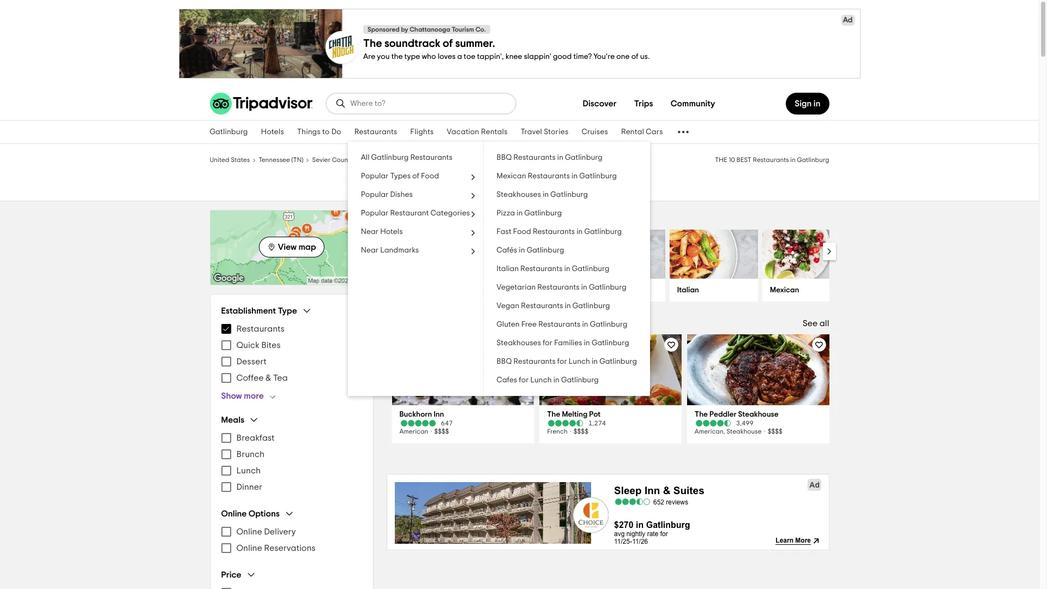 Task type: describe. For each thing, give the bounding box(es) containing it.
restaurants down travel
[[514, 154, 556, 161]]

united states
[[210, 157, 250, 163]]

dessert
[[236, 357, 267, 366]]

(tn)
[[291, 157, 303, 163]]

mexican for mexican restaurants in gatlinburg
[[497, 172, 526, 180]]

show more button
[[221, 391, 281, 401]]

1 vertical spatial advertisement region
[[386, 474, 829, 562]]

by
[[502, 211, 517, 224]]

search image
[[335, 98, 346, 109]]

delivery
[[264, 527, 296, 536]]

buckhorn inn link
[[400, 410, 526, 419]]

italian restaurants in gatlinburg link
[[484, 260, 650, 278]]

price group
[[221, 569, 362, 589]]

popular types of food button
[[348, 167, 483, 185]]

in up the gluten free restaurants in gatlinburg link
[[565, 302, 571, 310]]

steakhouses for steakhouses in gatlinburg
[[497, 191, 541, 199]]

restaurants up cafes for lunch in gatlinburg
[[514, 358, 556, 365]]

vegan
[[497, 302, 519, 310]]

group containing meals
[[221, 415, 362, 495]]

in right by at the top of the page
[[517, 209, 523, 217]]

near landmarks
[[361, 247, 419, 254]]

1,274
[[589, 420, 606, 427]]

restaurants down 'vacation' at left top
[[437, 157, 473, 163]]

popular restaurant categories button
[[348, 204, 483, 223]]

hotels inside button
[[380, 228, 403, 236]]

4.5 of 5 bubbles. 3,499 reviews element
[[695, 419, 822, 427]]

the for the peddler steakhouse
[[695, 411, 708, 418]]

peddler
[[710, 411, 737, 418]]

restaurants up cafés in gatlinburg link
[[533, 228, 575, 236]]

best
[[737, 157, 752, 163]]

restaurants right best
[[753, 157, 789, 163]]

online for online delivery
[[236, 527, 262, 536]]

view
[[278, 243, 297, 251]]

$$$$ for the melting pot
[[574, 428, 588, 435]]

steakhouses for steakhouses for families in gatlinburg
[[497, 339, 541, 347]]

travel
[[521, 128, 542, 136]]

coffee
[[236, 374, 264, 382]]

$$$$ for buckhorn inn
[[434, 428, 449, 435]]

melting
[[562, 411, 588, 418]]

1 vertical spatial steakhouse
[[738, 411, 779, 418]]

restaurants up steakhouses for families in gatlinburg at the bottom of page
[[538, 321, 581, 328]]

restaurants down steakhouse link
[[521, 302, 563, 310]]

things to do
[[297, 128, 341, 136]]

restaurants up the vegan restaurants in gatlinburg
[[537, 284, 580, 291]]

fast food restaurants in gatlinburg
[[497, 228, 622, 236]]

restaurants up categories
[[419, 175, 514, 192]]

cruises
[[582, 128, 608, 136]]

restaurants link
[[348, 121, 404, 143]]

food for browse gatlinburg by food
[[519, 211, 549, 224]]

sevier
[[312, 157, 331, 163]]

in right sign
[[814, 99, 821, 108]]

1,274 link
[[547, 419, 674, 427]]

647
[[441, 420, 453, 427]]

online for online reservations
[[236, 544, 262, 553]]

tennessee (tn)
[[259, 157, 303, 163]]

in up pizza in gatlinburg
[[517, 175, 531, 192]]

the melting pot link
[[547, 410, 674, 419]]

inn
[[434, 411, 444, 418]]

rental cars link
[[615, 121, 670, 143]]

steakhouse link
[[484, 279, 572, 302]]

hotels link
[[254, 121, 291, 143]]

steakhouses for families in gatlinburg link
[[484, 334, 650, 352]]

states
[[231, 157, 250, 163]]

pizza
[[497, 209, 515, 217]]

all gatlinburg restaurants
[[361, 154, 453, 161]]

american,
[[695, 428, 725, 435]]

mexican restaurants in gatlinburg link
[[484, 167, 650, 185]]

quick
[[236, 341, 259, 350]]

view map
[[278, 243, 316, 251]]

gluten
[[497, 321, 520, 328]]

do
[[331, 128, 341, 136]]

0 horizontal spatial gatlinburg link
[[203, 121, 254, 143]]

0 vertical spatial hotels
[[261, 128, 284, 136]]

gluten free restaurants in gatlinburg link
[[484, 315, 650, 334]]

cars
[[646, 128, 663, 136]]

cafes for lunch in gatlinburg
[[497, 376, 599, 384]]

online for online options
[[221, 509, 247, 518]]

sevier county link
[[312, 155, 354, 164]]

in right cafés on the left top of page
[[519, 247, 525, 254]]

see
[[803, 319, 818, 328]]

menu containing restaurants
[[221, 321, 362, 386]]

see all link
[[803, 319, 829, 328]]

sign in
[[795, 99, 821, 108]]

reservations
[[264, 544, 316, 553]]

647 link
[[400, 419, 526, 427]]

type
[[278, 306, 297, 315]]

sign
[[795, 99, 812, 108]]

for for families
[[543, 339, 553, 347]]

2 horizontal spatial for
[[557, 358, 567, 365]]

the for the melting pot
[[547, 411, 560, 418]]

in up cafes for lunch in gatlinburg link
[[592, 358, 598, 365]]

browse
[[391, 211, 433, 224]]

popular restaurant categories
[[361, 209, 470, 217]]

fast food restaurants in gatlinburg link
[[484, 223, 650, 241]]

mexican link
[[763, 279, 851, 302]]

mexican restaurants in gatlinburg
[[497, 172, 617, 180]]

the
[[715, 157, 727, 163]]

in right best
[[791, 157, 796, 163]]

county
[[332, 157, 354, 163]]

steakhouses in gatlinburg
[[497, 191, 588, 199]]

stories
[[544, 128, 569, 136]]

all
[[820, 319, 829, 328]]

things
[[297, 128, 321, 136]]

restaurants up of at the top
[[410, 154, 453, 161]]

cafés
[[497, 247, 517, 254]]

establishment type
[[221, 306, 297, 315]]

in down bbq restaurants for lunch in gatlinburg link
[[553, 376, 560, 384]]

cafes
[[497, 376, 517, 384]]

food for popular types of food
[[421, 172, 439, 180]]

restaurants down cafés in gatlinburg
[[521, 265, 563, 273]]

bbq restaurants in gatlinburg link
[[484, 148, 650, 167]]

things to do link
[[291, 121, 348, 143]]

community button
[[662, 93, 724, 115]]

1 vertical spatial gatlinburg link
[[362, 155, 395, 164]]

italian link
[[670, 279, 758, 302]]

tea
[[273, 374, 288, 382]]

near for near landmarks
[[361, 247, 379, 254]]

of
[[412, 172, 419, 180]]

american
[[400, 428, 428, 435]]

near landmarks button
[[348, 241, 483, 260]]

gluten free restaurants in gatlinburg
[[497, 321, 628, 328]]



Task type: vqa. For each thing, say whether or not it's contained in the screenshot.


Task type: locate. For each thing, give the bounding box(es) containing it.
food right fast
[[513, 228, 531, 236]]

steakhouses down free
[[497, 339, 541, 347]]

None search field
[[326, 94, 515, 113]]

gatlinburg inside 'link'
[[551, 191, 588, 199]]

2 vertical spatial popular
[[361, 209, 389, 217]]

in down cafés in gatlinburg link
[[564, 265, 570, 273]]

0 vertical spatial menu
[[221, 321, 362, 386]]

travel stories
[[521, 128, 569, 136]]

menu for online options
[[221, 524, 362, 556]]

$$$$
[[434, 428, 449, 435], [574, 428, 588, 435], [768, 428, 783, 435]]

families
[[554, 339, 582, 347]]

show more
[[221, 392, 264, 400]]

online
[[221, 509, 247, 518], [236, 527, 262, 536], [236, 544, 262, 553]]

in inside 'link'
[[543, 191, 549, 199]]

4.5 of 5 bubbles. 1,274 reviews element
[[547, 419, 674, 427]]

bites
[[261, 341, 281, 350]]

restaurants down bbq restaurants in gatlinburg
[[528, 172, 570, 180]]

discover button
[[574, 93, 625, 115]]

2 bbq from the top
[[497, 358, 512, 365]]

for down steakhouses for families in gatlinburg at the bottom of page
[[557, 358, 567, 365]]

italian
[[497, 265, 519, 273], [677, 286, 699, 294]]

online left options
[[221, 509, 247, 518]]

meals
[[221, 415, 244, 424]]

establishment
[[221, 306, 276, 315]]

steakhouse
[[491, 286, 532, 294], [738, 411, 779, 418], [727, 428, 762, 435]]

1 the from the left
[[547, 411, 560, 418]]

1 $$$$ from the left
[[434, 428, 449, 435]]

1 vertical spatial near
[[361, 247, 379, 254]]

0 vertical spatial for
[[543, 339, 553, 347]]

steakhouses in gatlinburg link
[[484, 185, 650, 204]]

popular down all
[[361, 172, 389, 180]]

group containing online options
[[221, 508, 362, 556]]

in up families
[[582, 321, 588, 328]]

quick bites
[[236, 341, 281, 350]]

menu containing breakfast
[[221, 430, 362, 495]]

for for lunch
[[519, 376, 529, 384]]

1 vertical spatial food
[[519, 211, 549, 224]]

food right of at the top
[[421, 172, 439, 180]]

popular types of food
[[361, 172, 439, 180]]

near hotels button
[[348, 223, 483, 241]]

1 popular from the top
[[361, 172, 389, 180]]

steakhouse up 3,499 link
[[738, 411, 779, 418]]

0 horizontal spatial $$$$
[[434, 428, 449, 435]]

1 steakhouses from the top
[[497, 191, 541, 199]]

hotels
[[261, 128, 284, 136], [380, 228, 403, 236]]

the melting pot
[[547, 411, 601, 418]]

to
[[322, 128, 330, 136]]

dishes
[[390, 191, 413, 199]]

group containing establishment type
[[221, 305, 362, 401]]

2 menu from the top
[[221, 430, 362, 495]]

bbq
[[497, 154, 512, 161], [497, 358, 512, 365]]

0 vertical spatial italian
[[497, 265, 519, 273]]

1 horizontal spatial mexican
[[770, 286, 799, 294]]

popular for popular dishes
[[361, 191, 389, 199]]

landmarks
[[380, 247, 419, 254]]

tennessee (tn) link
[[259, 155, 303, 164]]

popular left dishes
[[361, 191, 389, 199]]

0 vertical spatial online
[[221, 509, 247, 518]]

lunch down families
[[569, 358, 590, 365]]

bbq up cafes
[[497, 358, 512, 365]]

vacation
[[447, 128, 479, 136]]

steakhouse down 3,499
[[727, 428, 762, 435]]

1 vertical spatial bbq
[[497, 358, 512, 365]]

the up american,
[[695, 411, 708, 418]]

restaurants inside group
[[236, 325, 285, 333]]

0 vertical spatial advertisement region
[[0, 9, 1039, 79]]

bbq for bbq restaurants for lunch in gatlinburg
[[497, 358, 512, 365]]

0 vertical spatial near
[[361, 228, 379, 236]]

$$$$ down the 4.5 of 5 bubbles. 3,499 reviews element
[[768, 428, 783, 435]]

in up mexican restaurants in gatlinburg
[[557, 154, 563, 161]]

0 vertical spatial group
[[221, 305, 362, 401]]

1 horizontal spatial for
[[543, 339, 553, 347]]

advertisement region
[[0, 9, 1039, 79], [386, 474, 829, 562]]

1 horizontal spatial italian
[[677, 286, 699, 294]]

cafés in gatlinburg
[[497, 247, 564, 254]]

0 vertical spatial gatlinburg link
[[203, 121, 254, 143]]

0 horizontal spatial for
[[519, 376, 529, 384]]

2 $$$$ from the left
[[574, 428, 588, 435]]

in up vegan restaurants in gatlinburg link
[[581, 284, 587, 291]]

italian for italian
[[677, 286, 699, 294]]

1 vertical spatial online
[[236, 527, 262, 536]]

seafood
[[584, 286, 614, 294]]

3 $$$$ from the left
[[768, 428, 783, 435]]

0 horizontal spatial mexican
[[497, 172, 526, 180]]

see all
[[803, 319, 829, 328]]

gatlinburg link down restaurants link
[[362, 155, 395, 164]]

0 vertical spatial mexican
[[497, 172, 526, 180]]

vegetarian
[[497, 284, 536, 291]]

1 horizontal spatial gatlinburg link
[[362, 155, 395, 164]]

brunch
[[236, 450, 265, 459]]

2 horizontal spatial lunch
[[569, 358, 590, 365]]

0 vertical spatial steakhouses
[[497, 191, 541, 199]]

1 vertical spatial lunch
[[530, 376, 552, 384]]

popular inside popular dishes button
[[361, 191, 389, 199]]

2 vertical spatial online
[[236, 544, 262, 553]]

0 vertical spatial lunch
[[569, 358, 590, 365]]

1 vertical spatial popular
[[361, 191, 389, 199]]

for left families
[[543, 339, 553, 347]]

sign in link
[[786, 93, 829, 115]]

1 vertical spatial for
[[557, 358, 567, 365]]

view map button
[[259, 237, 324, 257]]

sevier county
[[312, 157, 354, 163]]

buckhorn
[[400, 411, 432, 418]]

united states link
[[210, 155, 250, 164]]

tripadvisor image
[[210, 93, 312, 115]]

buckhorn inn
[[400, 411, 444, 418]]

1 vertical spatial hotels
[[380, 228, 403, 236]]

near inside button
[[361, 247, 379, 254]]

1 vertical spatial mexican
[[770, 286, 799, 294]]

near down near hotels
[[361, 247, 379, 254]]

0 horizontal spatial italian
[[497, 265, 519, 273]]

near hotels
[[361, 228, 403, 236]]

the inside the peddler steakhouse link
[[695, 411, 708, 418]]

in
[[814, 99, 821, 108], [557, 154, 563, 161], [791, 157, 796, 163], [572, 172, 578, 180], [517, 175, 531, 192], [543, 191, 549, 199], [517, 209, 523, 217], [577, 228, 583, 236], [519, 247, 525, 254], [564, 265, 570, 273], [581, 284, 587, 291], [565, 302, 571, 310], [582, 321, 588, 328], [584, 339, 590, 347], [592, 358, 598, 365], [553, 376, 560, 384]]

flights link
[[404, 121, 440, 143]]

0 vertical spatial bbq
[[497, 154, 512, 161]]

near up near landmarks on the left top
[[361, 228, 379, 236]]

3 menu from the top
[[221, 524, 362, 556]]

mexican inside "link"
[[497, 172, 526, 180]]

in right families
[[584, 339, 590, 347]]

2 vertical spatial steakhouse
[[727, 428, 762, 435]]

steakhouse up vegan on the bottom left of page
[[491, 286, 532, 294]]

popular inside popular restaurant categories button
[[361, 209, 389, 217]]

1 vertical spatial steakhouses
[[497, 339, 541, 347]]

3,499
[[736, 420, 754, 427]]

popular for popular types of food
[[361, 172, 389, 180]]

2 the from the left
[[695, 411, 708, 418]]

near inside button
[[361, 228, 379, 236]]

food inside 'button'
[[421, 172, 439, 180]]

the up french on the right
[[547, 411, 560, 418]]

5.0 of 5 bubbles. 647 reviews element
[[400, 419, 526, 427]]

bbq restaurants for lunch in gatlinburg link
[[484, 352, 650, 371]]

coffee & tea
[[236, 374, 288, 382]]

1 horizontal spatial hotels
[[380, 228, 403, 236]]

1 horizontal spatial the
[[695, 411, 708, 418]]

1 vertical spatial group
[[221, 415, 362, 495]]

the inside the melting pot link
[[547, 411, 560, 418]]

$$$$ for the peddler steakhouse
[[768, 428, 783, 435]]

2 steakhouses from the top
[[497, 339, 541, 347]]

lunch up dinner
[[236, 466, 261, 475]]

steakhouses
[[497, 191, 541, 199], [497, 339, 541, 347]]

$$$$ down melting
[[574, 428, 588, 435]]

1 near from the top
[[361, 228, 379, 236]]

steakhouses for families in gatlinburg
[[497, 339, 629, 347]]

menu
[[221, 321, 362, 386], [221, 430, 362, 495], [221, 524, 362, 556]]

popular for popular restaurant categories
[[361, 209, 389, 217]]

vacation rentals
[[447, 128, 508, 136]]

categories
[[431, 209, 470, 217]]

hotels up near landmarks on the left top
[[380, 228, 403, 236]]

types
[[390, 172, 411, 180]]

all gatlinburg restaurants link
[[348, 148, 483, 167]]

online reservations
[[236, 544, 316, 553]]

french
[[547, 428, 568, 435]]

1 group from the top
[[221, 305, 362, 401]]

hotels up tennessee
[[261, 128, 284, 136]]

trips
[[634, 99, 653, 108]]

vegetarian restaurants in gatlinburg
[[497, 284, 627, 291]]

steakhouses inside 'link'
[[497, 191, 541, 199]]

restaurants up all
[[354, 128, 397, 136]]

0 horizontal spatial the
[[547, 411, 560, 418]]

2 horizontal spatial $$$$
[[768, 428, 783, 435]]

popular
[[361, 172, 389, 180], [361, 191, 389, 199], [361, 209, 389, 217]]

menu containing online delivery
[[221, 524, 362, 556]]

steakhouses up pizza in gatlinburg
[[497, 191, 541, 199]]

bbq restaurants in gatlinburg
[[497, 154, 603, 161]]

2 vertical spatial menu
[[221, 524, 362, 556]]

in up cafés in gatlinburg link
[[577, 228, 583, 236]]

lunch down bbq restaurants for lunch in gatlinburg link
[[530, 376, 552, 384]]

in down mexican restaurants in gatlinburg
[[543, 191, 549, 199]]

1 vertical spatial menu
[[221, 430, 362, 495]]

dinner
[[236, 483, 262, 491]]

options
[[249, 509, 280, 518]]

gatlinburg link
[[203, 121, 254, 143], [362, 155, 395, 164]]

flights
[[410, 128, 434, 136]]

the peddler steakhouse link
[[695, 410, 822, 419]]

vacation rentals link
[[440, 121, 514, 143]]

fast
[[497, 228, 511, 236]]

in up steakhouses in gatlinburg 'link'
[[572, 172, 578, 180]]

bbq down rentals
[[497, 154, 512, 161]]

trips button
[[625, 93, 662, 115]]

popular inside popular types of food 'button'
[[361, 172, 389, 180]]

tennessee
[[259, 157, 290, 163]]

0 vertical spatial popular
[[361, 172, 389, 180]]

lunch
[[569, 358, 590, 365], [530, 376, 552, 384], [236, 466, 261, 475]]

for right cafes
[[519, 376, 529, 384]]

online down online options
[[236, 527, 262, 536]]

rental cars
[[621, 128, 663, 136]]

1 bbq from the top
[[497, 154, 512, 161]]

1 vertical spatial italian
[[677, 286, 699, 294]]

group
[[221, 305, 362, 401], [221, 415, 362, 495], [221, 508, 362, 556]]

0 vertical spatial food
[[421, 172, 439, 180]]

0 horizontal spatial lunch
[[236, 466, 261, 475]]

menu for meals
[[221, 430, 362, 495]]

0 vertical spatial steakhouse
[[491, 286, 532, 294]]

2 vertical spatial lunch
[[236, 466, 261, 475]]

map
[[299, 243, 316, 251]]

popular up near hotels
[[361, 209, 389, 217]]

2 vertical spatial group
[[221, 508, 362, 556]]

restaurants up quick bites
[[236, 325, 285, 333]]

cafes for lunch in gatlinburg link
[[484, 371, 650, 389]]

mexican for mexican
[[770, 286, 799, 294]]

0 horizontal spatial hotels
[[261, 128, 284, 136]]

rentals
[[481, 128, 508, 136]]

near for near hotels
[[361, 228, 379, 236]]

2 near from the top
[[361, 247, 379, 254]]

united
[[210, 157, 229, 163]]

1 horizontal spatial $$$$
[[574, 428, 588, 435]]

3 popular from the top
[[361, 209, 389, 217]]

online down the online delivery
[[236, 544, 262, 553]]

popular dishes
[[361, 191, 413, 199]]

italian for italian restaurants in gatlinburg
[[497, 265, 519, 273]]

2 vertical spatial for
[[519, 376, 529, 384]]

3 group from the top
[[221, 508, 362, 556]]

food down steakhouses in gatlinburg
[[519, 211, 549, 224]]

gatlinburg link up united states link
[[203, 121, 254, 143]]

online options
[[221, 509, 280, 518]]

Search search field
[[350, 99, 506, 109]]

browse gatlinburg by food
[[391, 211, 549, 224]]

1 horizontal spatial lunch
[[530, 376, 552, 384]]

for
[[543, 339, 553, 347], [557, 358, 567, 365], [519, 376, 529, 384]]

$$$$ down the 647
[[434, 428, 449, 435]]

bbq for bbq restaurants in gatlinburg
[[497, 154, 512, 161]]

2 group from the top
[[221, 415, 362, 495]]

show
[[221, 392, 242, 400]]

vegetarian restaurants in gatlinburg link
[[484, 278, 650, 297]]

1 menu from the top
[[221, 321, 362, 386]]

the
[[547, 411, 560, 418], [695, 411, 708, 418]]

&
[[266, 374, 271, 382]]

2 vertical spatial food
[[513, 228, 531, 236]]

2 popular from the top
[[361, 191, 389, 199]]

more
[[244, 392, 264, 400]]



